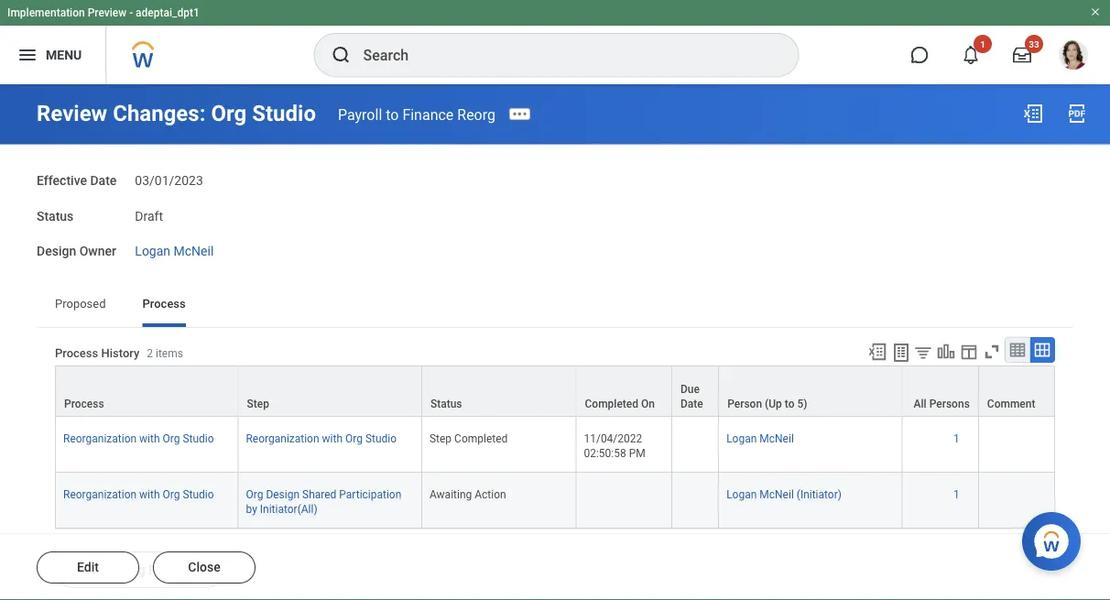 Task type: describe. For each thing, give the bounding box(es) containing it.
logan for reorganization with org studio
[[727, 432, 757, 445]]

remaining
[[84, 562, 145, 578]]

33
[[1029, 38, 1040, 49]]

org down process popup button
[[163, 432, 180, 445]]

action
[[475, 488, 506, 501]]

completed inside completed on popup button
[[585, 398, 639, 410]]

export to worksheets image
[[891, 342, 913, 364]]

org up close button at bottom left
[[163, 488, 180, 501]]

1 horizontal spatial logan mcneil
[[727, 432, 794, 445]]

1 button for logan mcneil
[[954, 432, 963, 446]]

view printable version (pdf) image
[[1067, 103, 1089, 125]]

review changes: org studio main content
[[0, 84, 1111, 600]]

edit
[[77, 560, 99, 575]]

design inside org design shared participation by initiator(all)
[[266, 488, 300, 501]]

date for due date
[[681, 398, 704, 410]]

reorganization with org studio down 'step' popup button
[[246, 432, 397, 445]]

person (up to 5) button
[[720, 366, 902, 416]]

implementation
[[7, 6, 85, 19]]

remaining process
[[84, 562, 195, 578]]

participation
[[339, 488, 402, 501]]

effective date element
[[135, 162, 203, 189]]

with for org
[[139, 488, 160, 501]]

03/01/2023
[[135, 173, 203, 188]]

process inside tab list
[[143, 296, 186, 310]]

click to view/edit grid preferences image
[[960, 342, 980, 362]]

mcneil for awaiting action
[[760, 488, 794, 501]]

1 button for logan mcneil (initiator)
[[954, 488, 963, 502]]

due date
[[681, 383, 704, 410]]

initiator(all)
[[260, 503, 318, 516]]

finance
[[403, 106, 454, 123]]

export to excel image
[[1023, 103, 1045, 125]]

on
[[642, 398, 655, 410]]

all persons
[[914, 398, 970, 410]]

completed on
[[585, 398, 655, 410]]

completed on button
[[577, 366, 672, 416]]

mcneil for step completed
[[760, 432, 794, 445]]

2 row from the top
[[55, 417, 1056, 473]]

export to excel image
[[868, 342, 888, 362]]

proposed
[[55, 296, 106, 310]]

studio for org reorganization with org studio link
[[183, 488, 214, 501]]

0 horizontal spatial status
[[37, 208, 74, 223]]

process inside button
[[149, 562, 195, 578]]

reorganization for org
[[63, 488, 137, 501]]

step button
[[239, 366, 422, 416]]

status inside status popup button
[[431, 398, 462, 410]]

person (up to 5)
[[728, 398, 808, 410]]

org inside org design shared participation by initiator(all)
[[246, 488, 263, 501]]

fullscreen image
[[982, 342, 1003, 362]]

reorganization with org studio for org
[[63, 488, 214, 501]]

history
[[101, 347, 140, 360]]

step completed
[[430, 432, 508, 445]]

0 vertical spatial logan
[[135, 244, 171, 259]]

expand/collapse chart image
[[937, 342, 957, 362]]

process left history
[[55, 347, 98, 360]]

process history 2 items
[[55, 347, 183, 360]]

justify image
[[16, 44, 38, 66]]

owner
[[79, 244, 116, 259]]

Search Workday  search field
[[363, 35, 761, 75]]

reorganization up "shared"
[[246, 432, 319, 445]]

with down 'step' popup button
[[322, 432, 343, 445]]

adeptai_dpt1
[[136, 6, 200, 19]]

pm
[[629, 447, 646, 460]]

0 vertical spatial logan mcneil
[[135, 244, 214, 259]]

to inside popup button
[[785, 398, 795, 410]]

table image
[[1009, 341, 1027, 359]]

expand table image
[[1034, 341, 1052, 359]]

0 horizontal spatial logan mcneil link
[[135, 240, 214, 259]]

edit button
[[37, 552, 139, 584]]

items
[[156, 347, 183, 360]]

step for step
[[247, 398, 269, 410]]

close environment banner image
[[1091, 6, 1102, 17]]

0 vertical spatial 1 button
[[951, 35, 993, 75]]

search image
[[330, 44, 352, 66]]



Task type: locate. For each thing, give the bounding box(es) containing it.
reorganization with org studio link for reorganization
[[63, 429, 214, 445]]

process right the "remaining"
[[149, 562, 195, 578]]

logan down person
[[727, 432, 757, 445]]

tab list
[[37, 283, 1074, 327]]

1 horizontal spatial status
[[431, 398, 462, 410]]

org
[[211, 100, 247, 126], [163, 432, 180, 445], [345, 432, 363, 445], [163, 488, 180, 501], [246, 488, 263, 501]]

close button
[[153, 552, 256, 584]]

0 horizontal spatial date
[[90, 173, 117, 188]]

1 horizontal spatial completed
[[585, 398, 639, 410]]

draft
[[135, 208, 163, 223]]

date right 'effective' on the left of the page
[[90, 173, 117, 188]]

tab list inside review changes: org studio main content
[[37, 283, 1074, 327]]

1 button
[[951, 35, 993, 75], [954, 432, 963, 446], [954, 488, 963, 502]]

mcneil
[[174, 244, 214, 259], [760, 432, 794, 445], [760, 488, 794, 501]]

-
[[129, 6, 133, 19]]

5)
[[798, 398, 808, 410]]

effective date
[[37, 173, 117, 188]]

with
[[139, 432, 160, 445], [322, 432, 343, 445], [139, 488, 160, 501]]

row containing due date
[[55, 366, 1056, 417]]

logan mcneil link down 'draft'
[[135, 240, 214, 259]]

1 vertical spatial 1
[[954, 432, 960, 445]]

step
[[247, 398, 269, 410], [430, 432, 452, 445]]

implementation preview -   adeptai_dpt1
[[7, 6, 200, 19]]

reorganization down process popup button
[[63, 432, 137, 445]]

effective
[[37, 173, 87, 188]]

to left 5)
[[785, 398, 795, 410]]

payroll to finance reorg
[[338, 106, 496, 123]]

row down completed on
[[55, 417, 1056, 473]]

row
[[55, 366, 1056, 417], [55, 417, 1056, 473], [55, 473, 1056, 529]]

logan mcneil (initiator) link
[[727, 485, 842, 501]]

profile logan mcneil image
[[1059, 40, 1089, 73]]

0 vertical spatial mcneil
[[174, 244, 214, 259]]

logan for org design shared participation by initiator(all)
[[727, 488, 757, 501]]

logan left (initiator)
[[727, 488, 757, 501]]

1 for logan mcneil (initiator)
[[954, 488, 960, 501]]

11/04/2022 02:50:58 pm
[[584, 432, 646, 460]]

logan mcneil
[[135, 244, 214, 259], [727, 432, 794, 445]]

with for reorganization
[[139, 432, 160, 445]]

status up step completed
[[431, 398, 462, 410]]

0 horizontal spatial logan mcneil
[[135, 244, 214, 259]]

2
[[147, 347, 153, 360]]

due
[[681, 383, 700, 396]]

date inside due date popup button
[[681, 398, 704, 410]]

0 horizontal spatial to
[[386, 106, 399, 123]]

logan mcneil down person (up to 5)
[[727, 432, 794, 445]]

11/04/2022
[[584, 432, 643, 445]]

1 vertical spatial date
[[681, 398, 704, 410]]

1 vertical spatial logan mcneil link
[[727, 429, 794, 445]]

(initiator)
[[797, 488, 842, 501]]

reorganization with org studio link for org
[[63, 485, 214, 501]]

row down 02:50:58
[[55, 473, 1056, 529]]

0 vertical spatial date
[[90, 173, 117, 188]]

2 vertical spatial 1 button
[[954, 488, 963, 502]]

1 vertical spatial step
[[430, 432, 452, 445]]

review changes: org studio
[[37, 100, 316, 126]]

to right payroll
[[386, 106, 399, 123]]

with up remaining process
[[139, 488, 160, 501]]

logan mcneil down 'draft'
[[135, 244, 214, 259]]

1 horizontal spatial date
[[681, 398, 704, 410]]

design up initiator(all)
[[266, 488, 300, 501]]

awaiting action
[[430, 488, 506, 501]]

1 for logan mcneil
[[954, 432, 960, 445]]

1 vertical spatial mcneil
[[760, 432, 794, 445]]

process down process history 2 items in the left bottom of the page
[[64, 398, 104, 410]]

1 vertical spatial design
[[266, 488, 300, 501]]

reorg
[[458, 106, 496, 123]]

0 horizontal spatial design
[[37, 244, 76, 259]]

0 vertical spatial completed
[[585, 398, 639, 410]]

1 vertical spatial 1 button
[[954, 432, 963, 446]]

row up 11/04/2022
[[55, 366, 1056, 417]]

studio
[[252, 100, 316, 126], [183, 432, 214, 445], [366, 432, 397, 445], [183, 488, 214, 501]]

reorganization with org studio link
[[63, 429, 214, 445], [246, 429, 397, 445], [63, 485, 214, 501]]

logan
[[135, 244, 171, 259], [727, 432, 757, 445], [727, 488, 757, 501]]

0 vertical spatial logan mcneil link
[[135, 240, 214, 259]]

reorganization for reorganization
[[63, 432, 137, 445]]

all persons button
[[903, 366, 979, 416]]

1 vertical spatial completed
[[455, 432, 508, 445]]

completed up 11/04/2022
[[585, 398, 639, 410]]

persons
[[930, 398, 970, 410]]

completed
[[585, 398, 639, 410], [455, 432, 508, 445]]

process up 'items'
[[143, 296, 186, 310]]

remaining process button
[[55, 552, 225, 589]]

tab list containing proposed
[[37, 283, 1074, 327]]

date
[[90, 173, 117, 188], [681, 398, 704, 410]]

menu
[[46, 47, 82, 62]]

studio left payroll
[[252, 100, 316, 126]]

reorganization with org studio
[[63, 432, 214, 445], [246, 432, 397, 445], [63, 488, 214, 501]]

status button
[[422, 366, 576, 416]]

3 row from the top
[[55, 473, 1056, 529]]

toolbar inside review changes: org studio main content
[[860, 337, 1056, 366]]

with down process popup button
[[139, 432, 160, 445]]

org down 'step' popup button
[[345, 432, 363, 445]]

reorganization with org studio link down 'step' popup button
[[246, 429, 397, 445]]

comment
[[988, 398, 1036, 410]]

1 horizontal spatial logan mcneil link
[[727, 429, 794, 445]]

menu button
[[0, 26, 106, 84]]

2 vertical spatial 1
[[954, 488, 960, 501]]

awaiting
[[430, 488, 472, 501]]

2 vertical spatial logan
[[727, 488, 757, 501]]

notifications large image
[[962, 46, 981, 64]]

close
[[188, 560, 221, 575]]

02:50:58
[[584, 447, 627, 460]]

process
[[143, 296, 186, 310], [55, 347, 98, 360], [64, 398, 104, 410], [149, 562, 195, 578]]

all
[[914, 398, 927, 410]]

reorganization with org studio up remaining process
[[63, 488, 214, 501]]

1 vertical spatial status
[[431, 398, 462, 410]]

select to filter grid data image
[[914, 343, 934, 362]]

changes:
[[113, 100, 206, 126]]

step inside 'step' popup button
[[247, 398, 269, 410]]

reorganization
[[63, 432, 137, 445], [246, 432, 319, 445], [63, 488, 137, 501]]

menu banner
[[0, 0, 1111, 84]]

person
[[728, 398, 763, 410]]

logan down 'draft'
[[135, 244, 171, 259]]

studio up close
[[183, 488, 214, 501]]

mcneil down (up
[[760, 432, 794, 445]]

reorganization with org studio down process popup button
[[63, 432, 214, 445]]

33 button
[[1003, 35, 1044, 75]]

process inside popup button
[[64, 398, 104, 410]]

0 vertical spatial design
[[37, 244, 76, 259]]

inbox large image
[[1014, 46, 1032, 64]]

step for step completed
[[430, 432, 452, 445]]

status
[[37, 208, 74, 223], [431, 398, 462, 410]]

shared
[[302, 488, 337, 501]]

1 vertical spatial to
[[785, 398, 795, 410]]

date down due
[[681, 398, 704, 410]]

0 vertical spatial step
[[247, 398, 269, 410]]

mcneil inside "logan mcneil (initiator)" link
[[760, 488, 794, 501]]

due date button
[[673, 366, 719, 416]]

org design shared participation by initiator(all)
[[246, 488, 402, 516]]

by
[[246, 503, 257, 516]]

mcneil left (initiator)
[[760, 488, 794, 501]]

logan mcneil link down person (up to 5)
[[727, 429, 794, 445]]

studio down process popup button
[[183, 432, 214, 445]]

design left owner on the top left of the page
[[37, 244, 76, 259]]

design
[[37, 244, 76, 259], [266, 488, 300, 501]]

status down 'effective' on the left of the page
[[37, 208, 74, 223]]

1
[[981, 38, 986, 49], [954, 432, 960, 445], [954, 488, 960, 501]]

studio up participation
[[366, 432, 397, 445]]

studio for reorganization with org studio link associated with reorganization
[[183, 432, 214, 445]]

1 horizontal spatial step
[[430, 432, 452, 445]]

design owner
[[37, 244, 116, 259]]

0 vertical spatial to
[[386, 106, 399, 123]]

reorganization with org studio for reorganization
[[63, 432, 214, 445]]

2 vertical spatial mcneil
[[760, 488, 794, 501]]

date for effective date
[[90, 173, 117, 188]]

0 vertical spatial 1
[[981, 38, 986, 49]]

logan mcneil link
[[135, 240, 214, 259], [727, 429, 794, 445]]

1 horizontal spatial to
[[785, 398, 795, 410]]

org right changes:
[[211, 100, 247, 126]]

completed down status popup button
[[455, 432, 508, 445]]

1 row from the top
[[55, 366, 1056, 417]]

(up
[[765, 398, 783, 410]]

status element
[[135, 197, 163, 225]]

org up by
[[246, 488, 263, 501]]

preview
[[88, 6, 127, 19]]

logan mcneil (initiator)
[[727, 488, 842, 501]]

comment button
[[980, 366, 1055, 416]]

payroll
[[338, 106, 382, 123]]

0 horizontal spatial step
[[247, 398, 269, 410]]

org design shared participation by initiator(all) link
[[246, 485, 402, 516]]

mcneil down the 03/01/2023
[[174, 244, 214, 259]]

payroll to finance reorg link
[[338, 106, 496, 123]]

0 vertical spatial status
[[37, 208, 74, 223]]

process button
[[56, 366, 238, 416]]

reorganization with org studio link down process popup button
[[63, 429, 214, 445]]

1 vertical spatial logan mcneil
[[727, 432, 794, 445]]

reorganization up edit
[[63, 488, 137, 501]]

cell
[[673, 417, 720, 473], [980, 417, 1056, 473], [577, 473, 673, 529], [673, 473, 720, 529], [980, 473, 1056, 529]]

review
[[37, 100, 107, 126]]

1 horizontal spatial design
[[266, 488, 300, 501]]

1 vertical spatial logan
[[727, 432, 757, 445]]

0 horizontal spatial completed
[[455, 432, 508, 445]]

to
[[386, 106, 399, 123], [785, 398, 795, 410]]

studio for reorganization with org studio link below 'step' popup button
[[366, 432, 397, 445]]

toolbar
[[860, 337, 1056, 366]]

1 inside "menu" banner
[[981, 38, 986, 49]]

reorganization with org studio link up remaining process
[[63, 485, 214, 501]]



Task type: vqa. For each thing, say whether or not it's contained in the screenshot.
33
yes



